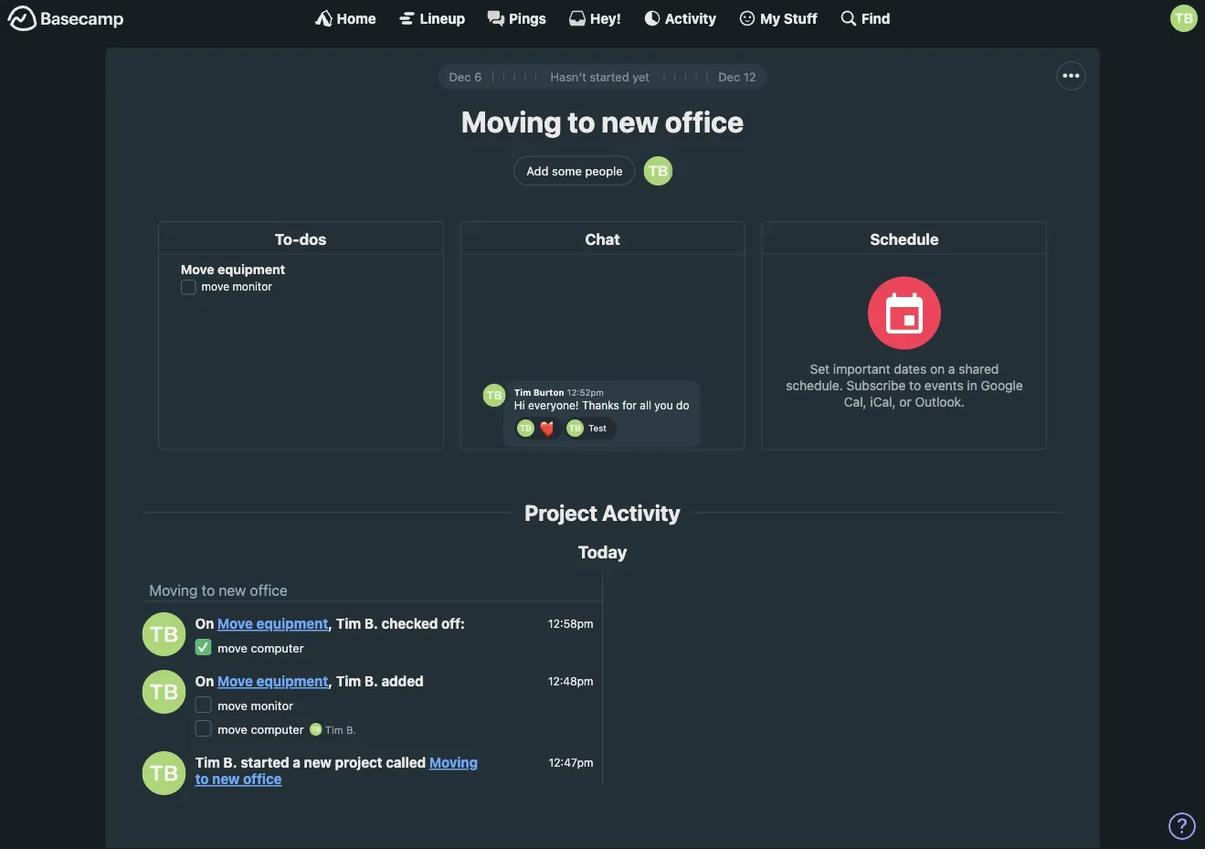 Task type: locate. For each thing, give the bounding box(es) containing it.
,
[[328, 616, 333, 632], [328, 673, 333, 689]]

move for on move equipment ,       tim b. checked off:
[[217, 616, 253, 632]]

12:48pm
[[548, 675, 594, 687]]

2 equipment from the top
[[256, 673, 328, 689]]

started left yet
[[590, 69, 629, 83]]

1 vertical spatial move computer
[[218, 722, 304, 736]]

on
[[195, 616, 214, 632], [195, 673, 214, 689]]

dec left the 6
[[449, 69, 471, 83]]

1 vertical spatial on
[[195, 673, 214, 689]]

tim
[[336, 616, 361, 632], [336, 673, 361, 689], [325, 723, 343, 736], [195, 755, 220, 771]]

stuff
[[784, 10, 818, 26]]

1 on from the top
[[195, 616, 214, 632]]

tim left checked
[[336, 616, 361, 632]]

activity left my
[[665, 10, 717, 26]]

1 vertical spatial move equipment link
[[217, 673, 328, 689]]

move
[[217, 616, 253, 632], [217, 673, 253, 689]]

on move equipment ,       tim b. checked off:
[[195, 616, 465, 632]]

main element
[[0, 0, 1206, 36]]

0 vertical spatial on
[[195, 616, 214, 632]]

computer up on move equipment ,       tim b. added at left bottom
[[251, 641, 304, 654]]

6
[[474, 69, 482, 83]]

pings
[[509, 10, 546, 26]]

some
[[552, 164, 582, 177]]

2 vertical spatial moving
[[429, 755, 478, 771]]

office
[[665, 104, 744, 138], [250, 581, 288, 599], [243, 771, 282, 787]]

tim up the tim b. at the left bottom of page
[[336, 673, 361, 689]]

2 computer from the top
[[251, 722, 304, 736]]

move down 'move monitor'
[[218, 722, 248, 736]]

2 , from the top
[[328, 673, 333, 689]]

2 dec from the left
[[719, 69, 741, 83]]

called
[[386, 755, 426, 771]]

tim burton image
[[644, 156, 673, 185], [142, 751, 186, 795]]

move for on move equipment ,       tim b. added
[[218, 698, 248, 712]]

moving to new office
[[461, 104, 744, 138], [149, 581, 288, 599], [195, 755, 478, 787]]

move up 'move monitor'
[[218, 641, 248, 654]]

1 move from the top
[[217, 616, 253, 632]]

0 horizontal spatial started
[[241, 755, 289, 771]]

move computer down 'move monitor'
[[218, 722, 304, 736]]

move equipment link for ,       tim b. checked off:
[[217, 616, 328, 632]]

b. left checked
[[364, 616, 378, 632]]

2 vertical spatial office
[[243, 771, 282, 787]]

2 vertical spatial move
[[218, 722, 248, 736]]

1 dec from the left
[[449, 69, 471, 83]]

1 vertical spatial office
[[250, 581, 288, 599]]

add some people link
[[514, 156, 636, 186]]

b. up project
[[346, 723, 356, 736]]

to
[[568, 104, 596, 138], [202, 581, 215, 599], [195, 771, 209, 787]]

dec  6
[[449, 69, 482, 83]]

move computer link
[[218, 641, 304, 654], [218, 722, 304, 736]]

move computer link up 'move monitor'
[[218, 641, 304, 654]]

moving
[[461, 104, 562, 138], [149, 581, 198, 599], [429, 755, 478, 771]]

1 vertical spatial computer
[[251, 722, 304, 736]]

move computer
[[218, 641, 304, 654], [218, 722, 304, 736]]

0 vertical spatial move computer link
[[218, 641, 304, 654]]

office down "tim b. started a new project called"
[[243, 771, 282, 787]]

0 vertical spatial computer
[[251, 641, 304, 654]]

equipment up on move equipment ,       tim b. added at left bottom
[[256, 616, 328, 632]]

office inside moving to new office
[[243, 771, 282, 787]]

move left monitor
[[218, 698, 248, 712]]

on for on move equipment ,       tim b. checked off:
[[195, 616, 214, 632]]

activity up today
[[602, 499, 681, 525]]

move monitor
[[218, 698, 293, 712]]

dec left '12'
[[719, 69, 741, 83]]

1 vertical spatial ,
[[328, 673, 333, 689]]

, up the tim b. at the left bottom of page
[[328, 673, 333, 689]]

project
[[525, 499, 598, 525]]

2 on from the top
[[195, 673, 214, 689]]

move
[[218, 641, 248, 654], [218, 698, 248, 712], [218, 722, 248, 736]]

2 move computer from the top
[[218, 722, 304, 736]]

move equipment link
[[217, 616, 328, 632], [217, 673, 328, 689]]

0 vertical spatial tim burton image
[[644, 156, 673, 185]]

1 vertical spatial move computer link
[[218, 722, 304, 736]]

1 move equipment link from the top
[[217, 616, 328, 632]]

office up on move equipment ,       tim b. checked off: on the left bottom of page
[[250, 581, 288, 599]]

tim b. started a new project called
[[195, 755, 429, 771]]

, for ,       tim b. checked off:
[[328, 616, 333, 632]]

2 move equipment link from the top
[[217, 673, 328, 689]]

1 vertical spatial equipment
[[256, 673, 328, 689]]

dec for dec 12
[[719, 69, 741, 83]]

computer
[[251, 641, 304, 654], [251, 722, 304, 736]]

0 vertical spatial activity
[[665, 10, 717, 26]]

, for ,       tim b. added
[[328, 673, 333, 689]]

1 move computer from the top
[[218, 641, 304, 654]]

1 horizontal spatial started
[[590, 69, 629, 83]]

computer for 1st move computer link from the top of the page
[[251, 641, 304, 654]]

b. left added
[[364, 673, 378, 689]]

move computer link down 'move monitor'
[[218, 722, 304, 736]]

lineup link
[[398, 9, 465, 27]]

0 vertical spatial ,
[[328, 616, 333, 632]]

1 vertical spatial tim burton image
[[142, 751, 186, 795]]

added
[[382, 673, 424, 689]]

started left a
[[241, 755, 289, 771]]

1 vertical spatial move
[[218, 698, 248, 712]]

dec
[[449, 69, 471, 83], [719, 69, 741, 83]]

0 vertical spatial move equipment link
[[217, 616, 328, 632]]

12:47pm element
[[549, 756, 594, 769]]

move equipment link up monitor
[[217, 673, 328, 689]]

tim burton image
[[1171, 5, 1198, 32], [142, 612, 186, 656], [142, 670, 186, 714], [310, 723, 322, 736]]

1 equipment from the top
[[256, 616, 328, 632]]

home
[[337, 10, 376, 26]]

2 move from the top
[[217, 673, 253, 689]]

off:
[[441, 616, 465, 632]]

0 vertical spatial move computer
[[218, 641, 304, 654]]

moving to new office link
[[149, 581, 288, 599], [195, 755, 478, 787]]

equipment for ,       tim b. added
[[256, 673, 328, 689]]

12:58pm
[[548, 617, 594, 630]]

tim up "tim b. started a new project called"
[[325, 723, 343, 736]]

project
[[335, 755, 383, 771]]

equipment for ,       tim b. checked off:
[[256, 616, 328, 632]]

equipment up monitor
[[256, 673, 328, 689]]

new
[[602, 104, 659, 138], [219, 581, 246, 599], [304, 755, 332, 771], [212, 771, 240, 787]]

0 horizontal spatial tim burton image
[[142, 751, 186, 795]]

computer for 1st move computer link from the bottom of the page
[[251, 722, 304, 736]]

1 vertical spatial moving
[[149, 581, 198, 599]]

1 move from the top
[[218, 641, 248, 654]]

2 move from the top
[[218, 698, 248, 712]]

people
[[585, 164, 623, 177]]

, up on move equipment ,       tim b. added at left bottom
[[328, 616, 333, 632]]

tim down 'move monitor'
[[195, 755, 220, 771]]

0 vertical spatial move
[[217, 616, 253, 632]]

moving to new office for top the moving to new office link
[[149, 581, 288, 599]]

b.
[[364, 616, 378, 632], [364, 673, 378, 689], [346, 723, 356, 736], [223, 755, 237, 771]]

a
[[293, 755, 301, 771]]

1 , from the top
[[328, 616, 333, 632]]

2 vertical spatial moving to new office
[[195, 755, 478, 787]]

lineup
[[420, 10, 465, 26]]

activity
[[665, 10, 717, 26], [602, 499, 681, 525]]

office down dec 12
[[665, 104, 744, 138]]

1 vertical spatial moving to new office
[[149, 581, 288, 599]]

1 vertical spatial move
[[217, 673, 253, 689]]

equipment
[[256, 616, 328, 632], [256, 673, 328, 689]]

1 horizontal spatial dec
[[719, 69, 741, 83]]

move equipment link up on move equipment ,       tim b. added at left bottom
[[217, 616, 328, 632]]

move computer up 'move monitor'
[[218, 641, 304, 654]]

moving for top the moving to new office link
[[149, 581, 198, 599]]

1 computer from the top
[[251, 641, 304, 654]]

0 vertical spatial equipment
[[256, 616, 328, 632]]

0 vertical spatial move
[[218, 641, 248, 654]]

0 horizontal spatial dec
[[449, 69, 471, 83]]

1 vertical spatial started
[[241, 755, 289, 771]]

computer down monitor
[[251, 722, 304, 736]]

started
[[590, 69, 629, 83], [241, 755, 289, 771]]

home link
[[315, 9, 376, 27]]



Task type: describe. For each thing, give the bounding box(es) containing it.
add
[[527, 164, 549, 177]]

hasn't
[[551, 69, 587, 83]]

0 vertical spatial moving to new office
[[461, 104, 744, 138]]

on for on move equipment ,       tim b. added
[[195, 673, 214, 689]]

dec for dec  6
[[449, 69, 471, 83]]

add some people
[[527, 164, 623, 177]]

pings button
[[487, 9, 546, 27]]

project activity
[[525, 499, 681, 525]]

move equipment link for ,       tim b. added
[[217, 673, 328, 689]]

0 vertical spatial moving to new office link
[[149, 581, 288, 599]]

today
[[578, 542, 627, 562]]

move monitor link
[[218, 698, 293, 712]]

0 vertical spatial to
[[568, 104, 596, 138]]

activity inside main element
[[665, 10, 717, 26]]

activity link
[[643, 9, 717, 27]]

hey! button
[[568, 9, 621, 27]]

2 vertical spatial to
[[195, 771, 209, 787]]

on move equipment ,       tim b. added
[[195, 673, 424, 689]]

12:58pm element
[[548, 617, 594, 630]]

1 vertical spatial activity
[[602, 499, 681, 525]]

moving for the bottom the moving to new office link
[[429, 755, 478, 771]]

find
[[862, 10, 891, 26]]

1 vertical spatial to
[[202, 581, 215, 599]]

my
[[761, 10, 781, 26]]

moving to new office for the bottom the moving to new office link
[[195, 755, 478, 787]]

12:48pm element
[[548, 675, 594, 687]]

my stuff
[[761, 10, 818, 26]]

office for top the moving to new office link
[[250, 581, 288, 599]]

hasn't started yet
[[551, 69, 650, 83]]

0 vertical spatial started
[[590, 69, 629, 83]]

0 vertical spatial moving
[[461, 104, 562, 138]]

tim b.
[[322, 723, 356, 736]]

1 vertical spatial moving to new office link
[[195, 755, 478, 787]]

dec 12
[[719, 69, 756, 83]]

3 move from the top
[[218, 722, 248, 736]]

2 move computer link from the top
[[218, 722, 304, 736]]

hey!
[[590, 10, 621, 26]]

monitor
[[251, 698, 293, 712]]

office for the bottom the moving to new office link
[[243, 771, 282, 787]]

b. down 'move monitor'
[[223, 755, 237, 771]]

yet
[[633, 69, 650, 83]]

find button
[[840, 9, 891, 27]]

1 horizontal spatial tim burton image
[[644, 156, 673, 185]]

switch accounts image
[[7, 5, 124, 33]]

12
[[744, 69, 756, 83]]

my stuff button
[[739, 9, 818, 27]]

1 move computer link from the top
[[218, 641, 304, 654]]

0 vertical spatial office
[[665, 104, 744, 138]]

move for on move equipment ,       tim b. added
[[217, 673, 253, 689]]

checked
[[382, 616, 438, 632]]

12:47pm
[[549, 756, 594, 769]]

move for on move equipment ,       tim b. checked off:
[[218, 641, 248, 654]]



Task type: vqa. For each thing, say whether or not it's contained in the screenshot.
MOVE EQUIPMENT link to the bottom
yes



